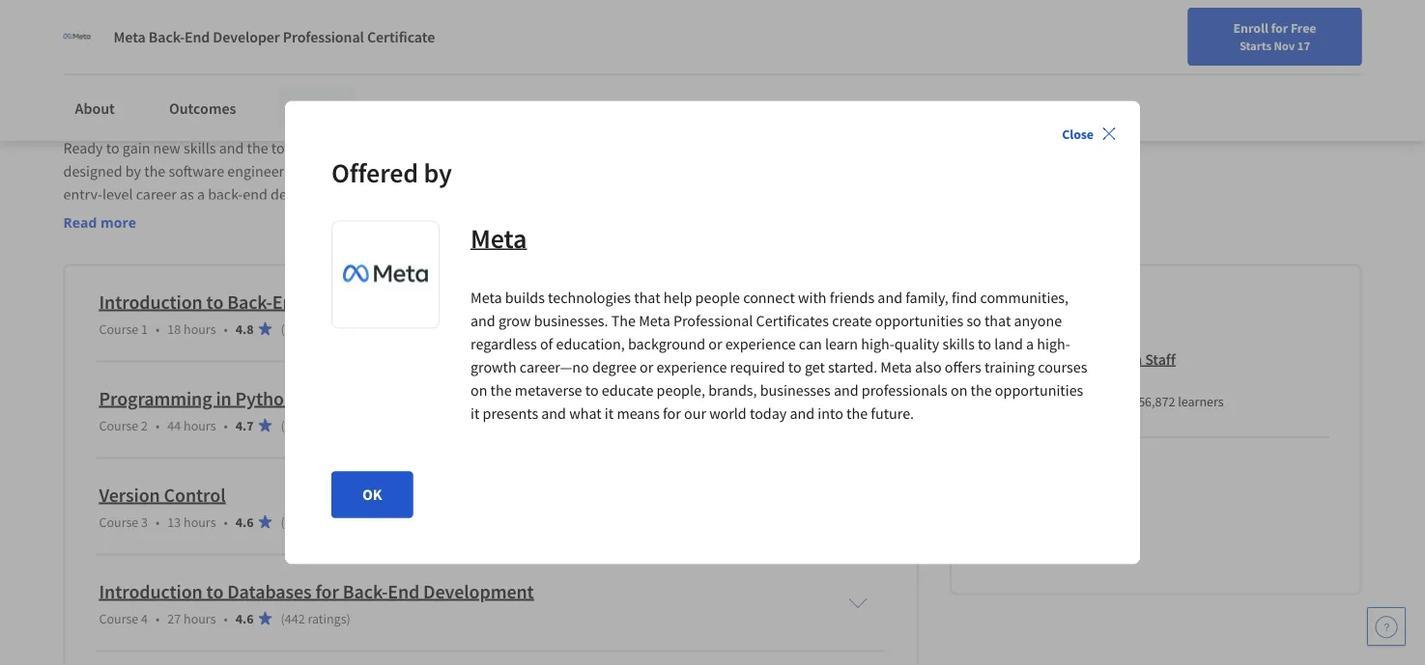 Task type: describe. For each thing, give the bounding box(es) containing it.
find your new career link
[[823, 58, 964, 82]]

and down businesses on the right of page
[[790, 404, 815, 424]]

people
[[695, 288, 740, 308]]

ratings for introduction to back-end development
[[318, 320, 357, 338]]

1 vertical spatial professional
[[63, 79, 206, 113]]

course 2 • 44 hours •
[[99, 417, 228, 434]]

introduction for introduction to back-end development
[[99, 290, 203, 314]]

tools
[[271, 139, 304, 158]]

0 vertical spatial experience
[[726, 335, 796, 354]]

the down growth
[[491, 381, 512, 401]]

introduction to back-end development
[[99, 290, 419, 314]]

engineering
[[227, 162, 304, 181]]

professionals
[[862, 381, 948, 401]]

will
[[682, 162, 704, 181]]

by for offered by
[[424, 156, 452, 189]]

2 horizontal spatial back-
[[343, 580, 388, 604]]

0 vertical spatial development
[[308, 290, 419, 314]]

( 2,529 ratings )
[[281, 320, 361, 338]]

17
[[1298, 38, 1310, 53]]

taught
[[1043, 350, 1088, 369]]

builds
[[505, 288, 545, 308]]

can
[[799, 335, 822, 354]]

about
[[75, 99, 115, 118]]

coursera career certificate image
[[997, 0, 1319, 37]]

• right 2
[[156, 417, 160, 434]]

creators
[[445, 162, 497, 181]]

developers
[[307, 139, 378, 158]]

read
[[63, 213, 97, 231]]

for
[[160, 10, 181, 29]]

hours for databases
[[184, 610, 216, 628]]

grow
[[499, 312, 531, 331]]

meta builds technologies that help people connect with friends and family, find communities, and grow businesses. the meta professional certificates create opportunities so that anyone regardless of education, background or experience can learn high-quality skills to land a high- growth career—no degree or experience required to get started. meta also offers training courses on the metaverse to educate people, brands, businesses and professionals on the opportunities it presents and what it means for our world today and into the future.
[[471, 288, 1087, 424]]

for businesses
[[160, 10, 255, 29]]

offered by dialog
[[285, 101, 1140, 565]]

find
[[833, 61, 858, 78]]

individuals link
[[23, 0, 137, 39]]

education,
[[556, 335, 625, 354]]

meta image
[[63, 23, 90, 50]]

0 vertical spatial back-
[[149, 27, 185, 46]]

meta up background at the left of the page
[[639, 312, 670, 331]]

enroll for free starts nov 17
[[1234, 19, 1317, 53]]

people,
[[657, 381, 705, 401]]

english button
[[1020, 39, 1136, 101]]

learn
[[825, 335, 858, 354]]

taught by meta staff link
[[1043, 350, 1176, 369]]

a inside meta builds technologies that help people connect with friends and family, find communities, and grow businesses. the meta professional certificates create opportunities so that anyone regardless of education, background or experience can learn high-quality skills to land a high- growth career—no degree or experience required to get started. meta also offers training courses on the metaverse to educate people, brands, businesses and professionals on the opportunities it presents and what it means for our world today and into the future.
[[1026, 335, 1034, 354]]

brands,
[[708, 381, 757, 401]]

instructor
[[983, 299, 1064, 323]]

to right use
[[407, 139, 420, 158]]

2 high- from the left
[[1037, 335, 1070, 354]]

skills inside meta builds technologies that help people connect with friends and family, find communities, and grow businesses. the meta professional certificates create opportunities so that anyone regardless of education, background or experience can learn high-quality skills to land a high- growth career—no degree or experience required to get started. meta also offers training courses on the metaverse to educate people, brands, businesses and professionals on the opportunities it presents and what it means for our world today and into the future.
[[943, 335, 975, 354]]

taught by meta staff image
[[986, 350, 1028, 393]]

( 2,470 ratings )
[[281, 514, 361, 531]]

find
[[952, 288, 977, 308]]

4.8
[[236, 320, 254, 338]]

course for introduction to databases for back-end development
[[99, 610, 138, 628]]

of for education,
[[540, 335, 553, 354]]

hours for python
[[184, 417, 216, 434]]

of for facebook
[[501, 162, 513, 181]]

and left 'family,'
[[878, 288, 903, 308]]

skills inside the "ready to gain new skills and the tools developers use to create websites and web applications? this certificate, designed by the software engineering experts at  meta—the creators of facebook and instagram, will prepare you for an entry-level career as a back-end developer. read more"
[[184, 139, 216, 158]]

( 442 ratings )
[[281, 610, 351, 628]]

degree
[[592, 358, 637, 377]]

ok
[[362, 486, 382, 505]]

training
[[985, 358, 1035, 377]]

experts
[[307, 162, 355, 181]]

2 ( from the top
[[281, 417, 285, 434]]

introduction to databases for back-end development
[[99, 580, 534, 604]]

taught by meta staff meta
[[1043, 350, 1176, 389]]

a inside the "ready to gain new skills and the tools developers use to create websites and web applications? this certificate, designed by the software engineering experts at  meta—the creators of facebook and instagram, will prepare you for an entry-level career as a back-end developer. read more"
[[197, 185, 205, 204]]

developer
[[213, 27, 280, 46]]

end
[[243, 185, 268, 204]]

read more button
[[63, 212, 136, 232]]

programming in python link
[[99, 386, 295, 411]]

career
[[917, 61, 954, 78]]

courses link
[[279, 87, 355, 129]]

course 1 • 18 hours •
[[99, 320, 228, 338]]

meta back-end developer professional certificate
[[114, 27, 435, 46]]

course 4 • 27 hours •
[[99, 610, 228, 628]]

( for introduction to back-end development
[[281, 320, 285, 338]]

free
[[1291, 19, 1317, 37]]

for inside the "ready to gain new skills and the tools developers use to create websites and web applications? this certificate, designed by the software engineering experts at  meta—the creators of facebook and instagram, will prepare you for an entry-level career as a back-end developer. read more"
[[788, 162, 806, 181]]

businesses
[[184, 10, 255, 29]]

testimonials
[[397, 99, 481, 118]]

the right into
[[847, 404, 868, 424]]

and down started.
[[834, 381, 859, 401]]

version
[[99, 483, 160, 507]]

ratings for version control
[[318, 514, 357, 531]]

the down offers
[[971, 381, 992, 401]]

courses
[[1038, 358, 1087, 377]]

13
[[167, 514, 181, 531]]

to left gain
[[106, 139, 119, 158]]

by for taught by meta staff meta
[[1091, 350, 1107, 369]]

• left '4.8'
[[224, 320, 228, 338]]

friends
[[830, 288, 875, 308]]

ok button
[[331, 472, 413, 518]]

future.
[[871, 404, 914, 424]]

• down control
[[224, 514, 228, 531]]

testimonials link
[[386, 87, 493, 129]]

1 horizontal spatial courses
[[1065, 393, 1111, 411]]

for inside meta builds technologies that help people connect with friends and family, find communities, and grow businesses. the meta professional certificates create opportunities so that anyone regardless of education, background or experience can learn high-quality skills to land a high- growth career—no degree or experience required to get started. meta also offers training courses on the metaverse to educate people, brands, businesses and professionals on the opportunities it presents and what it means for our world today and into the future.
[[663, 404, 681, 424]]

( for version control
[[281, 514, 285, 531]]

ratings for introduction to databases for back-end development
[[308, 610, 346, 628]]

facebook
[[516, 162, 579, 181]]

1 high- from the left
[[861, 335, 895, 354]]

1 vertical spatial certificate
[[212, 79, 331, 113]]

442
[[285, 610, 305, 628]]

meta up builds
[[471, 221, 527, 255]]

to up course 1 • 18 hours • on the left
[[206, 290, 223, 314]]

with
[[798, 288, 827, 308]]

ready
[[63, 139, 103, 158]]

applications?
[[585, 139, 670, 158]]

get
[[805, 358, 825, 377]]

• right 1
[[156, 320, 160, 338]]

family,
[[906, 288, 949, 308]]

3 hours from the top
[[184, 514, 216, 531]]

131 courses
[[1043, 393, 1111, 411]]

software
[[169, 162, 224, 181]]

3
[[141, 514, 148, 531]]

course 3 • 13 hours •
[[99, 514, 228, 531]]

4.6 for control
[[236, 514, 254, 531]]

2,470
[[285, 514, 315, 531]]

) for development
[[357, 320, 361, 338]]

developer.
[[271, 185, 339, 204]]

meta up grow
[[471, 288, 502, 308]]

hours for back-
[[184, 320, 216, 338]]

meta left the staff
[[1110, 350, 1142, 369]]

banner navigation
[[15, 0, 544, 39]]

businesses
[[760, 381, 831, 401]]

4
[[141, 610, 148, 628]]



Task type: locate. For each thing, give the bounding box(es) containing it.
or down people
[[709, 335, 722, 354]]

1 vertical spatial opportunities
[[995, 381, 1084, 401]]

556,872
[[1132, 393, 1176, 411]]

create
[[423, 139, 463, 158], [832, 312, 872, 331]]

so
[[967, 312, 982, 331]]

3 course from the top
[[99, 514, 138, 531]]

certificate,
[[704, 139, 772, 158]]

back- up '4.8'
[[227, 290, 272, 314]]

certificate up course
[[367, 27, 435, 46]]

• down databases
[[224, 610, 228, 628]]

1 vertical spatial skills
[[943, 335, 975, 354]]

18
[[167, 320, 181, 338]]

a right as
[[197, 185, 205, 204]]

2 it from the left
[[605, 404, 614, 424]]

on down offers
[[951, 381, 968, 401]]

by inside taught by meta staff meta
[[1091, 350, 1107, 369]]

course left 3 on the left of page
[[99, 514, 138, 531]]

0 vertical spatial create
[[423, 139, 463, 158]]

2 hours from the top
[[184, 417, 216, 434]]

and down applications? at the left
[[582, 162, 607, 181]]

for left our
[[663, 404, 681, 424]]

coursera image
[[23, 54, 146, 85]]

by right use
[[424, 156, 452, 189]]

2 vertical spatial )
[[346, 610, 351, 628]]

of down 'websites' on the top
[[501, 162, 513, 181]]

control
[[164, 483, 226, 507]]

for left an
[[788, 162, 806, 181]]

0 horizontal spatial development
[[308, 290, 419, 314]]

communities,
[[980, 288, 1069, 308]]

) for back-
[[346, 610, 351, 628]]

more
[[100, 213, 136, 231]]

0 horizontal spatial by
[[125, 162, 141, 181]]

2 horizontal spatial by
[[1091, 350, 1107, 369]]

0 vertical spatial )
[[357, 320, 361, 338]]

that right so
[[985, 312, 1011, 331]]

courses right 131
[[1065, 393, 1111, 411]]

for up "( 442 ratings )"
[[316, 580, 339, 604]]

offered
[[331, 156, 418, 189]]

to left databases
[[206, 580, 223, 604]]

course left 2
[[99, 417, 138, 434]]

the
[[611, 312, 636, 331]]

connect
[[743, 288, 795, 308]]

metaverse
[[515, 381, 582, 401]]

professional certificate - 9 course series
[[63, 79, 519, 113]]

or
[[709, 335, 722, 354], [640, 358, 654, 377]]

1 horizontal spatial high-
[[1037, 335, 1070, 354]]

and up regardless at bottom
[[471, 312, 495, 331]]

web
[[554, 139, 581, 158]]

0 horizontal spatial opportunities
[[875, 312, 964, 331]]

• left 4.7
[[224, 417, 228, 434]]

create up creators
[[423, 139, 463, 158]]

prepare
[[707, 162, 758, 181]]

1 horizontal spatial skills
[[943, 335, 975, 354]]

131
[[1043, 393, 1063, 411]]

1 horizontal spatial end
[[272, 290, 304, 314]]

on
[[471, 381, 487, 401], [951, 381, 968, 401]]

an
[[809, 162, 825, 181]]

2 vertical spatial back-
[[343, 580, 388, 604]]

by inside the "ready to gain new skills and the tools developers use to create websites and web applications? this certificate, designed by the software engineering experts at  meta—the creators of facebook and instagram, will prepare you for an entry-level career as a back-end developer. read more"
[[125, 162, 141, 181]]

our
[[684, 404, 706, 424]]

2 horizontal spatial end
[[388, 580, 420, 604]]

staff
[[1145, 350, 1176, 369]]

meta up 131
[[1043, 372, 1070, 389]]

python
[[235, 386, 295, 411]]

about link
[[63, 87, 126, 129]]

hours right 18
[[184, 320, 216, 338]]

course for programming in python
[[99, 417, 138, 434]]

0 vertical spatial certificate
[[367, 27, 435, 46]]

1
[[141, 320, 148, 338]]

2 course from the top
[[99, 417, 138, 434]]

2 vertical spatial end
[[388, 580, 420, 604]]

4.6 down databases
[[236, 610, 254, 628]]

to left get
[[788, 358, 802, 377]]

1 horizontal spatial back-
[[227, 290, 272, 314]]

1 vertical spatial 4.6
[[236, 610, 254, 628]]

1,055
[[285, 417, 315, 434]]

1 horizontal spatial by
[[424, 156, 452, 189]]

2 4.6 from the top
[[236, 610, 254, 628]]

1 horizontal spatial create
[[832, 312, 872, 331]]

( 1,055 ratings
[[281, 417, 357, 434]]

0 horizontal spatial on
[[471, 381, 487, 401]]

1 horizontal spatial certificate
[[367, 27, 435, 46]]

4 hours from the top
[[184, 610, 216, 628]]

0 horizontal spatial courses
[[290, 99, 343, 118]]

programming
[[99, 386, 212, 411]]

0 horizontal spatial high-
[[861, 335, 895, 354]]

to up the what
[[585, 381, 599, 401]]

opportunities up quality
[[875, 312, 964, 331]]

• right 4
[[156, 610, 160, 628]]

skills
[[184, 139, 216, 158], [943, 335, 975, 354]]

hours
[[184, 320, 216, 338], [184, 417, 216, 434], [184, 514, 216, 531], [184, 610, 216, 628]]

0 horizontal spatial back-
[[149, 27, 185, 46]]

1 horizontal spatial development
[[423, 580, 534, 604]]

1 vertical spatial of
[[540, 335, 553, 354]]

0 vertical spatial skills
[[184, 139, 216, 158]]

back-
[[208, 185, 243, 204]]

that
[[634, 288, 661, 308], [985, 312, 1011, 331]]

1 it from the left
[[471, 404, 480, 424]]

4.7
[[236, 417, 254, 434]]

by
[[424, 156, 452, 189], [125, 162, 141, 181], [1091, 350, 1107, 369]]

meta link
[[471, 221, 527, 256]]

1 on from the left
[[471, 381, 487, 401]]

outcomes link
[[157, 87, 248, 129]]

2 introduction from the top
[[99, 580, 203, 604]]

2 horizontal spatial professional
[[673, 312, 753, 331]]

( down "introduction to back-end development" link
[[281, 320, 285, 338]]

course for version control
[[99, 514, 138, 531]]

0 vertical spatial introduction
[[99, 290, 203, 314]]

1 horizontal spatial on
[[951, 381, 968, 401]]

ratings right 2,529
[[318, 320, 357, 338]]

4.6 left 2,470
[[236, 514, 254, 531]]

by down gain
[[125, 162, 141, 181]]

back-
[[149, 27, 185, 46], [227, 290, 272, 314], [343, 580, 388, 604]]

1 vertical spatial courses
[[1065, 393, 1111, 411]]

of inside meta builds technologies that help people connect with friends and family, find communities, and grow businesses. the meta professional certificates create opportunities so that anyone regardless of education, background or experience can learn high-quality skills to land a high- growth career—no degree or experience required to get started. meta also offers training courses on the metaverse to educate people, brands, businesses and professionals on the opportunities it presents and what it means for our world today and into the future.
[[540, 335, 553, 354]]

you
[[761, 162, 785, 181]]

courses
[[290, 99, 343, 118], [1065, 393, 1111, 411]]

4 course from the top
[[99, 610, 138, 628]]

show notifications image
[[1164, 63, 1188, 86]]

2
[[141, 417, 148, 434]]

of up career—no
[[540, 335, 553, 354]]

skills up "software"
[[184, 139, 216, 158]]

9
[[350, 79, 364, 113]]

( down python
[[281, 417, 285, 434]]

entry-
[[63, 185, 102, 204]]

1 course from the top
[[99, 320, 138, 338]]

your
[[861, 61, 886, 78]]

1 vertical spatial )
[[357, 514, 361, 531]]

professional up gain
[[63, 79, 206, 113]]

1 vertical spatial that
[[985, 312, 1011, 331]]

1 horizontal spatial of
[[540, 335, 553, 354]]

0 horizontal spatial end
[[185, 27, 210, 46]]

end
[[185, 27, 210, 46], [272, 290, 304, 314], [388, 580, 420, 604]]

( for introduction to databases for back-end development
[[281, 610, 285, 628]]

on down growth
[[471, 381, 487, 401]]

course
[[370, 79, 446, 113]]

1 horizontal spatial that
[[985, 312, 1011, 331]]

or up educate at the bottom left of the page
[[640, 358, 654, 377]]

and
[[219, 139, 244, 158], [526, 139, 551, 158], [582, 162, 607, 181], [878, 288, 903, 308], [471, 312, 495, 331], [834, 381, 859, 401], [541, 404, 566, 424], [790, 404, 815, 424]]

) right 2,529
[[357, 320, 361, 338]]

for
[[1271, 19, 1288, 37], [788, 162, 806, 181], [663, 404, 681, 424], [316, 580, 339, 604]]

44
[[167, 417, 181, 434]]

to
[[106, 139, 119, 158], [407, 139, 420, 158], [206, 290, 223, 314], [978, 335, 991, 354], [788, 358, 802, 377], [585, 381, 599, 401], [206, 580, 223, 604]]

meta left for
[[114, 27, 146, 46]]

introduction to back-end development link
[[99, 290, 419, 314]]

course left 1
[[99, 320, 138, 338]]

2 vertical spatial professional
[[673, 312, 753, 331]]

skills up offers
[[943, 335, 975, 354]]

1 vertical spatial or
[[640, 358, 654, 377]]

( down databases
[[281, 610, 285, 628]]

0 vertical spatial courses
[[290, 99, 343, 118]]

back- right individuals
[[149, 27, 185, 46]]

close button
[[1054, 116, 1125, 151]]

today
[[750, 404, 787, 424]]

0 horizontal spatial of
[[501, 162, 513, 181]]

1 vertical spatial back-
[[227, 290, 272, 314]]

opportunities down courses
[[995, 381, 1084, 401]]

learners
[[1178, 393, 1224, 411]]

1 horizontal spatial it
[[605, 404, 614, 424]]

create inside the "ready to gain new skills and the tools developers use to create websites and web applications? this certificate, designed by the software engineering experts at  meta—the creators of facebook and instagram, will prepare you for an entry-level career as a back-end developer. read more"
[[423, 139, 463, 158]]

introduction for introduction to databases for back-end development
[[99, 580, 203, 604]]

1 ( from the top
[[281, 320, 285, 338]]

experience up the 'required'
[[726, 335, 796, 354]]

4 ( from the top
[[281, 610, 285, 628]]

hours right '27'
[[184, 610, 216, 628]]

databases
[[227, 580, 312, 604]]

introduction to databases for back-end development link
[[99, 580, 534, 604]]

for inside enroll for free starts nov 17
[[1271, 19, 1288, 37]]

starts
[[1240, 38, 1272, 53]]

0 horizontal spatial it
[[471, 404, 480, 424]]

courses left 9
[[290, 99, 343, 118]]

offers
[[945, 358, 982, 377]]

background
[[628, 335, 706, 354]]

(
[[281, 320, 285, 338], [281, 417, 285, 434], [281, 514, 285, 531], [281, 610, 285, 628]]

it right the what
[[605, 404, 614, 424]]

by right taught
[[1091, 350, 1107, 369]]

introduction up 4
[[99, 580, 203, 604]]

ready to gain new skills and the tools developers use to create websites and web applications? this certificate, designed by the software engineering experts at  meta—the creators of facebook and instagram, will prepare you for an entry-level career as a back-end developer. read more
[[63, 139, 829, 231]]

create inside meta builds technologies that help people connect with friends and family, find communities, and grow businesses. the meta professional certificates create opportunities so that anyone regardless of education, background or experience can learn high-quality skills to land a high- growth career—no degree or experience required to get started. meta also offers training courses on the metaverse to educate people, brands, businesses and professionals on the opportunities it presents and what it means for our world today and into the future.
[[832, 312, 872, 331]]

high- up started.
[[861, 335, 895, 354]]

it left presents on the left bottom
[[471, 404, 480, 424]]

designed
[[63, 162, 122, 181]]

0 horizontal spatial professional
[[63, 79, 206, 113]]

2 on from the left
[[951, 381, 968, 401]]

high- up courses
[[1037, 335, 1070, 354]]

ratings right 2,470
[[318, 514, 357, 531]]

( up databases
[[281, 514, 285, 531]]

certificates
[[756, 312, 829, 331]]

professional inside meta builds technologies that help people connect with friends and family, find communities, and grow businesses. the meta professional certificates create opportunities so that anyone regardless of education, background or experience can learn high-quality skills to land a high- growth career—no degree or experience required to get started. meta also offers training courses on the metaverse to educate people, brands, businesses and professionals on the opportunities it presents and what it means for our world today and into the future.
[[673, 312, 753, 331]]

introduction up 1
[[99, 290, 203, 314]]

• right 3 on the left of page
[[156, 514, 160, 531]]

1 horizontal spatial or
[[709, 335, 722, 354]]

0 vertical spatial professional
[[283, 27, 364, 46]]

1 introduction from the top
[[99, 290, 203, 314]]

4.6 for to
[[236, 610, 254, 628]]

1 vertical spatial create
[[832, 312, 872, 331]]

0 horizontal spatial certificate
[[212, 79, 331, 113]]

1 vertical spatial end
[[272, 290, 304, 314]]

to left land
[[978, 335, 991, 354]]

a right land
[[1026, 335, 1034, 354]]

help center image
[[1375, 616, 1398, 639]]

help
[[664, 288, 692, 308]]

by inside dialog
[[424, 156, 452, 189]]

certificate up tools
[[212, 79, 331, 113]]

0 vertical spatial a
[[197, 185, 205, 204]]

1 horizontal spatial professional
[[283, 27, 364, 46]]

ratings right '1,055' at the left bottom of the page
[[318, 417, 357, 434]]

0 vertical spatial of
[[501, 162, 513, 181]]

0 vertical spatial 4.6
[[236, 514, 254, 531]]

0 horizontal spatial that
[[634, 288, 661, 308]]

the up engineering
[[247, 139, 268, 158]]

0 vertical spatial or
[[709, 335, 722, 354]]

1 vertical spatial introduction
[[99, 580, 203, 604]]

started.
[[828, 358, 878, 377]]

series
[[451, 79, 519, 113]]

0 horizontal spatial or
[[640, 358, 654, 377]]

4.6
[[236, 514, 254, 531], [236, 610, 254, 628]]

professional down people
[[673, 312, 753, 331]]

0 vertical spatial opportunities
[[875, 312, 964, 331]]

professional up -
[[283, 27, 364, 46]]

and down metaverse on the bottom left of the page
[[541, 404, 566, 424]]

0 horizontal spatial a
[[197, 185, 205, 204]]

create down friends on the right top of the page
[[832, 312, 872, 331]]

0 vertical spatial end
[[185, 27, 210, 46]]

3 ( from the top
[[281, 514, 285, 531]]

and up facebook
[[526, 139, 551, 158]]

version control link
[[99, 483, 226, 507]]

0 horizontal spatial create
[[423, 139, 463, 158]]

course left 4
[[99, 610, 138, 628]]

opportunities
[[875, 312, 964, 331], [995, 381, 1084, 401]]

this
[[674, 139, 701, 158]]

) right 2,470
[[357, 514, 361, 531]]

hours right 44
[[184, 417, 216, 434]]

for up nov
[[1271, 19, 1288, 37]]

ratings
[[318, 320, 357, 338], [318, 417, 357, 434], [318, 514, 357, 531], [308, 610, 346, 628]]

ratings down introduction to databases for back-end development link
[[308, 610, 346, 628]]

1 vertical spatial a
[[1026, 335, 1034, 354]]

None search field
[[275, 51, 633, 89]]

1 vertical spatial experience
[[657, 358, 727, 377]]

required
[[730, 358, 785, 377]]

that left help
[[634, 288, 661, 308]]

the up career
[[144, 162, 166, 181]]

as
[[180, 185, 194, 204]]

1 vertical spatial development
[[423, 580, 534, 604]]

and up engineering
[[219, 139, 244, 158]]

high-
[[861, 335, 895, 354], [1037, 335, 1070, 354]]

0 vertical spatial that
[[634, 288, 661, 308]]

land
[[995, 335, 1023, 354]]

meta up professionals
[[881, 358, 912, 377]]

presents
[[483, 404, 538, 424]]

hours right 13
[[184, 514, 216, 531]]

1 4.6 from the top
[[236, 514, 254, 531]]

it
[[471, 404, 480, 424], [605, 404, 614, 424]]

1 horizontal spatial a
[[1026, 335, 1034, 354]]

course for introduction to back-end development
[[99, 320, 138, 338]]

of inside the "ready to gain new skills and the tools developers use to create websites and web applications? this certificate, designed by the software engineering experts at  meta—the creators of facebook and instagram, will prepare you for an entry-level career as a back-end developer. read more"
[[501, 162, 513, 181]]

websites
[[466, 139, 523, 158]]

1 horizontal spatial opportunities
[[995, 381, 1084, 401]]

1 hours from the top
[[184, 320, 216, 338]]

close
[[1062, 125, 1094, 143]]

experience up people,
[[657, 358, 727, 377]]

0 horizontal spatial skills
[[184, 139, 216, 158]]

shopping cart: 1 item image
[[973, 53, 1010, 84]]

) down introduction to databases for back-end development link
[[346, 610, 351, 628]]

back- up "( 442 ratings )"
[[343, 580, 388, 604]]



Task type: vqa. For each thing, say whether or not it's contained in the screenshot.
the skills inside the Ready to gain new skills and the tools developers use to create websites and web applications? This certificate, designed by the software engineering experts at  Meta—the creators of Facebook and Instagram, will prepare you for an entry-level career as a back-end developer. Read more
yes



